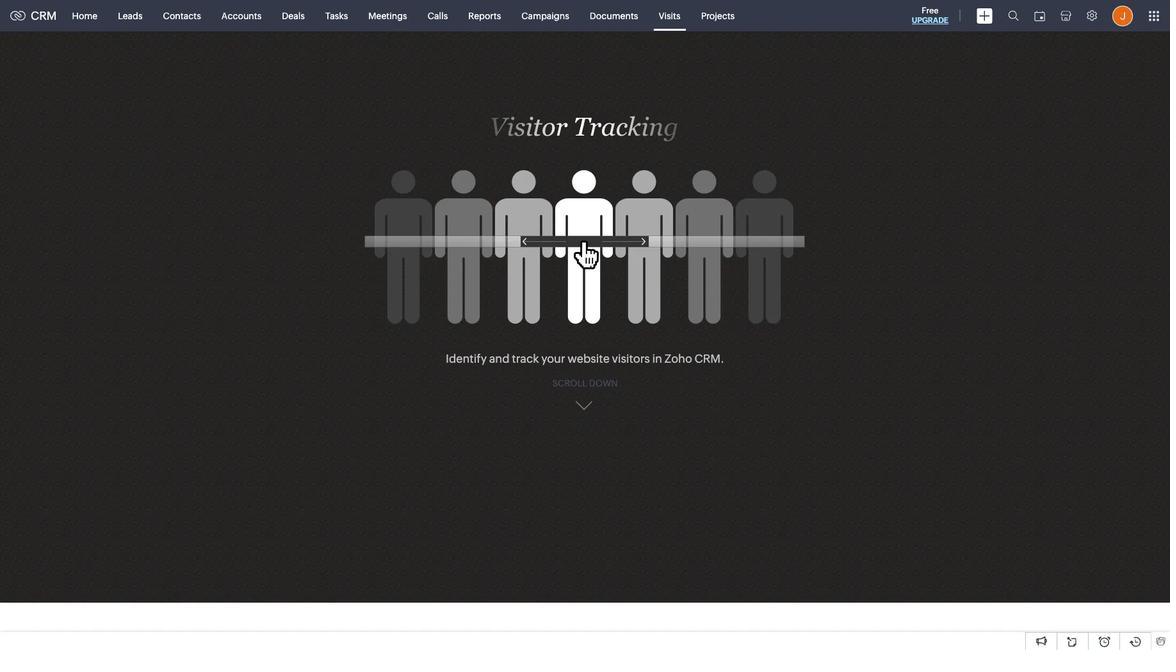 Task type: describe. For each thing, give the bounding box(es) containing it.
leads link
[[108, 0, 153, 31]]

upgrade
[[912, 16, 949, 25]]

profile image
[[1113, 5, 1133, 26]]

in
[[652, 352, 662, 366]]

tasks
[[325, 11, 348, 21]]

search element
[[1000, 0, 1027, 31]]

projects link
[[691, 0, 745, 31]]

scroll
[[552, 378, 587, 389]]

visitors
[[612, 352, 650, 366]]

create menu element
[[969, 0, 1000, 31]]

free upgrade
[[912, 6, 949, 25]]

identify
[[446, 352, 487, 366]]

crm link
[[10, 9, 57, 22]]

free
[[922, 6, 939, 15]]

deals
[[282, 11, 305, 21]]

contacts link
[[153, 0, 211, 31]]

campaigns
[[522, 11, 569, 21]]

meetings
[[368, 11, 407, 21]]

deals link
[[272, 0, 315, 31]]

tasks link
[[315, 0, 358, 31]]

campaigns link
[[511, 0, 580, 31]]

crm.
[[695, 352, 724, 366]]

reports link
[[458, 0, 511, 31]]

zoho
[[665, 352, 692, 366]]

track
[[512, 352, 539, 366]]

contacts
[[163, 11, 201, 21]]

your
[[541, 352, 565, 366]]

visits
[[659, 11, 681, 21]]

accounts link
[[211, 0, 272, 31]]



Task type: vqa. For each thing, say whether or not it's contained in the screenshot.
Other Modules Field
no



Task type: locate. For each thing, give the bounding box(es) containing it.
visits link
[[648, 0, 691, 31]]

search image
[[1008, 10, 1019, 21]]

website
[[568, 352, 610, 366]]

calls link
[[417, 0, 458, 31]]

projects
[[701, 11, 735, 21]]

documents link
[[580, 0, 648, 31]]

scroll down
[[552, 378, 618, 389]]

crm
[[31, 9, 57, 22]]

calls
[[428, 11, 448, 21]]

create menu image
[[977, 8, 993, 23]]

home
[[72, 11, 97, 21]]

profile element
[[1105, 0, 1141, 31]]

and
[[489, 352, 510, 366]]

home link
[[62, 0, 108, 31]]

reports
[[468, 11, 501, 21]]

meetings link
[[358, 0, 417, 31]]

documents
[[590, 11, 638, 21]]

calendar image
[[1034, 11, 1045, 21]]

down
[[589, 378, 618, 389]]

identify and track your website visitors in zoho crm.
[[446, 352, 724, 366]]

leads
[[118, 11, 143, 21]]

accounts
[[222, 11, 262, 21]]



